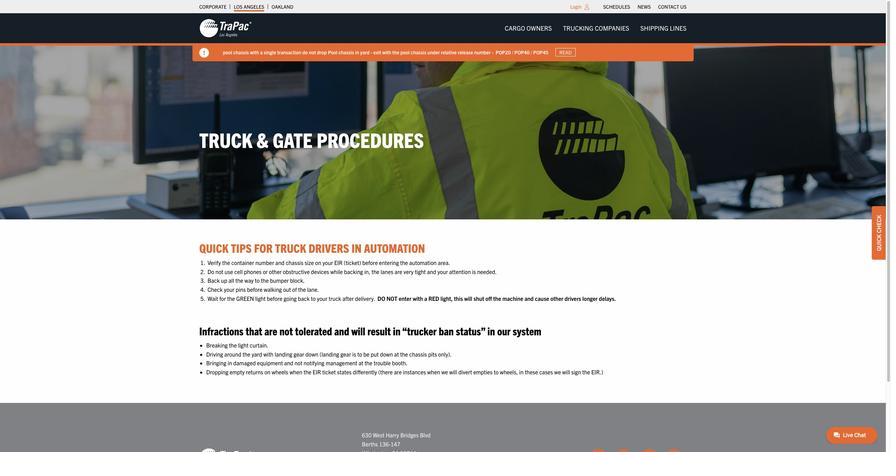 Task type: describe. For each thing, give the bounding box(es) containing it.
do
[[378, 295, 386, 302]]

will left sign
[[563, 369, 570, 375]]

pop20
[[496, 49, 511, 55]]

cause
[[535, 295, 550, 302]]

equipment
[[257, 360, 283, 367]]

do
[[208, 268, 214, 275]]

contact us
[[659, 3, 687, 10]]

bringing
[[206, 360, 227, 367]]

block.
[[290, 277, 305, 284]]

los angeles link
[[234, 2, 265, 11]]

news link
[[638, 2, 651, 11]]

0 vertical spatial truck
[[199, 127, 253, 152]]

light inside 'verify the container number and chassis size on your eir (ticket) before entering the automation area. do not use cell phones or other obstructive devices while backing in, the lanes are very tight and your attention is needed. back up all the way to the bumper block. check your pins before walking out of the lane. wait for the green light before going back to your truck after delivery. do not enter with a red light, this will shut off the machine and cause other drivers longer delays.'
[[255, 295, 266, 302]]

the right "of"
[[298, 286, 306, 293]]

los
[[234, 3, 243, 10]]

147
[[391, 441, 401, 448]]

oakland link
[[272, 2, 294, 11]]

a inside banner
[[260, 49, 263, 55]]

eir.)
[[592, 369, 604, 375]]

attention
[[450, 268, 471, 275]]

notifying
[[304, 360, 325, 367]]

630
[[362, 432, 372, 439]]

procedures
[[317, 127, 424, 152]]

trucking
[[563, 24, 594, 32]]

pool chassis with a single transaction  do not drop pool chassis in yard -  exit with the pool chassis under relative release number -  pop20 / pop40 / pop45
[[223, 49, 549, 55]]

number inside 'verify the container number and chassis size on your eir (ticket) before entering the automation area. do not use cell phones or other obstructive devices while backing in, the lanes are very tight and your attention is needed. back up all the way to the bumper block. check your pins before walking out of the lane. wait for the green light before going back to your truck after delivery. do not enter with a red light, this will shut off the machine and cause other drivers longer delays.'
[[256, 259, 274, 266]]

delivery.
[[355, 295, 375, 302]]

will inside 'verify the container number and chassis size on your eir (ticket) before entering the automation area. do not use cell phones or other obstructive devices while backing in, the lanes are very tight and your attention is needed. back up all the way to the bumper block. check your pins before walking out of the lane. wait for the green light before going back to your truck after delivery. do not enter with a red light, this will shut off the machine and cause other drivers longer delays.'
[[465, 295, 473, 302]]

transaction
[[277, 49, 302, 55]]

in, the
[[365, 268, 380, 275]]

lines
[[670, 24, 687, 32]]

menu bar containing schedules
[[600, 2, 691, 11]]

eir inside 'verify the container number and chassis size on your eir (ticket) before entering the automation area. do not use cell phones or other obstructive devices while backing in, the lanes are very tight and your attention is needed. back up all the way to the bumper block. check your pins before walking out of the lane. wait for the green light before going back to your truck after delivery. do not enter with a red light, this will shut off the machine and cause other drivers longer delays.'
[[334, 259, 343, 266]]

out
[[283, 286, 291, 293]]

these
[[525, 369, 538, 375]]

will left divert
[[450, 369, 457, 375]]

the right sign
[[583, 369, 591, 375]]

around
[[225, 351, 242, 358]]

after
[[343, 295, 354, 302]]

to left be
[[358, 351, 362, 358]]

1 we from the left
[[442, 369, 448, 375]]

in down around
[[228, 360, 232, 367]]

phones
[[244, 268, 262, 275]]

automation
[[410, 259, 437, 266]]

quick tips for truck drivers in automation
[[199, 240, 425, 255]]

with left "single"
[[250, 49, 259, 55]]

chassis left under on the left of the page
[[411, 49, 427, 55]]

in left these
[[520, 369, 524, 375]]

1 when from the left
[[290, 369, 303, 375]]

sign
[[572, 369, 581, 375]]

number inside banner
[[475, 49, 491, 55]]

light inside breaking the light curtain. driving around the yard with landing gear down (landing gear is to be put down at the chassis pits only). bringing in damaged equipment and not notifying management at the trouble booth. dropping empty returns on wheels when the eir ticket states differently (there are instances when we will divert empties to wheels, in these cases we will sign the eir.)
[[238, 342, 249, 349]]

contact us link
[[659, 2, 687, 11]]

shipping lines
[[641, 24, 687, 32]]

release
[[458, 49, 473, 55]]

trucking companies
[[563, 24, 630, 32]]

empties
[[474, 369, 493, 375]]

pop45
[[534, 49, 549, 55]]

the up damaged
[[243, 351, 251, 358]]

backing
[[344, 268, 363, 275]]

gate
[[273, 127, 313, 152]]

wheels,
[[500, 369, 518, 375]]

2 pool from the left
[[401, 49, 410, 55]]

&
[[257, 127, 269, 152]]

back
[[298, 295, 310, 302]]

0 vertical spatial before
[[363, 259, 378, 266]]

with inside 'verify the container number and chassis size on your eir (ticket) before entering the automation area. do not use cell phones or other obstructive devices while backing in, the lanes are very tight and your attention is needed. back up all the way to the bumper block. check your pins before walking out of the lane. wait for the green light before going back to your truck after delivery. do not enter with a red light, this will shut off the machine and cause other drivers longer delays.'
[[413, 295, 423, 302]]

drivers
[[309, 240, 349, 255]]

cell
[[234, 268, 243, 275]]

needed.
[[478, 268, 497, 275]]

news
[[638, 3, 651, 10]]

corporate link
[[199, 2, 227, 11]]

while
[[331, 268, 343, 275]]

that
[[246, 324, 262, 337]]

breaking
[[206, 342, 228, 349]]

are inside 'verify the container number and chassis size on your eir (ticket) before entering the automation area. do not use cell phones or other obstructive devices while backing in, the lanes are very tight and your attention is needed. back up all the way to the bumper block. check your pins before walking out of the lane. wait for the green light before going back to your truck after delivery. do not enter with a red light, this will shut off the machine and cause other drivers longer delays.'
[[395, 268, 403, 275]]

lane.
[[307, 286, 319, 293]]

ticket
[[323, 369, 336, 375]]

empty
[[230, 369, 245, 375]]

and left cause
[[525, 295, 534, 302]]

your up devices
[[323, 259, 333, 266]]

los angeles image inside banner
[[199, 18, 252, 38]]

relative
[[441, 49, 457, 55]]

us
[[681, 3, 687, 10]]

the up use
[[222, 259, 230, 266]]

wheels
[[272, 369, 288, 375]]

with right exit
[[383, 49, 392, 55]]

truck inside main content
[[275, 240, 306, 255]]

will left result
[[352, 324, 366, 337]]

drop
[[317, 49, 327, 55]]

in left our
[[488, 324, 495, 337]]

and right tight
[[427, 268, 436, 275]]

put
[[371, 351, 379, 358]]

machine
[[503, 295, 524, 302]]

not inside breaking the light curtain. driving around the yard with landing gear down (landing gear is to be put down at the chassis pits only). bringing in damaged equipment and not notifying management at the trouble booth. dropping empty returns on wheels when the eir ticket states differently (there are instances when we will divert empties to wheels, in these cases we will sign the eir.)
[[295, 360, 303, 367]]

damaged
[[233, 360, 256, 367]]

tight
[[415, 268, 426, 275]]

menu bar containing cargo owners
[[500, 21, 693, 35]]

1 vertical spatial are
[[265, 324, 278, 337]]

red
[[429, 295, 440, 302]]

verify
[[208, 259, 221, 266]]

devices
[[311, 268, 329, 275]]

up
[[221, 277, 227, 284]]

light,
[[441, 295, 453, 302]]

1 horizontal spatial before
[[267, 295, 283, 302]]

cargo owners link
[[500, 21, 558, 35]]

cases
[[540, 369, 553, 375]]

"trucker
[[403, 324, 437, 337]]

booth.
[[392, 360, 408, 367]]

the left the green
[[227, 295, 235, 302]]

630 west harry bridges blvd berths 136-147
[[362, 432, 431, 448]]

1 - from the left
[[371, 49, 373, 55]]

to left the wheels, on the right bottom
[[494, 369, 499, 375]]

truck
[[329, 295, 341, 302]]

be
[[364, 351, 370, 358]]

the up very
[[401, 259, 408, 266]]

pop40
[[515, 49, 530, 55]]

exit
[[374, 49, 381, 55]]

only).
[[439, 351, 452, 358]]

chassis inside 'verify the container number and chassis size on your eir (ticket) before entering the automation area. do not use cell phones or other obstructive devices while backing in, the lanes are very tight and your attention is needed. back up all the way to the bumper block. check your pins before walking out of the lane. wait for the green light before going back to your truck after delivery. do not enter with a red light, this will shut off the machine and cause other drivers longer delays.'
[[286, 259, 304, 266]]

eir inside breaking the light curtain. driving around the yard with landing gear down (landing gear is to be put down at the chassis pits only). bringing in damaged equipment and not notifying management at the trouble booth. dropping empty returns on wheels when the eir ticket states differently (there are instances when we will divert empties to wheels, in these cases we will sign the eir.)
[[313, 369, 321, 375]]

1 gear from the left
[[294, 351, 304, 358]]

2 los angeles image from the top
[[199, 448, 252, 452]]

drivers longer
[[565, 295, 598, 302]]

(there
[[379, 369, 393, 375]]



Task type: vqa. For each thing, say whether or not it's contained in the screenshot.
search
no



Task type: locate. For each thing, give the bounding box(es) containing it.
the down or
[[261, 277, 269, 284]]

0 horizontal spatial light
[[238, 342, 249, 349]]

for right the tips
[[254, 240, 273, 255]]

1 vertical spatial is
[[353, 351, 356, 358]]

login
[[571, 3, 582, 10]]

before up 'in, the'
[[363, 259, 378, 266]]

other right cause
[[551, 295, 564, 302]]

tips
[[231, 240, 252, 255]]

quick for quick check
[[876, 234, 883, 251]]

2 gear from the left
[[341, 351, 351, 358]]

on right size
[[315, 259, 321, 266]]

single
[[264, 49, 276, 55]]

trouble
[[374, 360, 391, 367]]

menu bar down light icon
[[500, 21, 693, 35]]

the right off
[[494, 295, 502, 302]]

0 vertical spatial eir
[[334, 259, 343, 266]]

with inside breaking the light curtain. driving around the yard with landing gear down (landing gear is to be put down at the chassis pits only). bringing in damaged equipment and not notifying management at the trouble booth. dropping empty returns on wheels when the eir ticket states differently (there are instances when we will divert empties to wheels, in these cases we will sign the eir.)
[[264, 351, 274, 358]]

-
[[371, 49, 373, 55], [492, 49, 494, 55]]

1 vertical spatial on
[[265, 369, 271, 375]]

los angeles image
[[199, 18, 252, 38], [199, 448, 252, 452]]

1 vertical spatial a
[[425, 295, 427, 302]]

1 vertical spatial before
[[247, 286, 263, 293]]

1 horizontal spatial /
[[531, 49, 533, 55]]

use
[[225, 268, 233, 275]]

2 vertical spatial are
[[394, 369, 402, 375]]

1 horizontal spatial eir
[[334, 259, 343, 266]]

0 vertical spatial menu bar
[[600, 2, 691, 11]]

shipping
[[641, 24, 669, 32]]

berths
[[362, 441, 378, 448]]

on inside breaking the light curtain. driving around the yard with landing gear down (landing gear is to be put down at the chassis pits only). bringing in damaged equipment and not notifying management at the trouble booth. dropping empty returns on wheels when the eir ticket states differently (there are instances when we will divert empties to wheels, in these cases we will sign the eir.)
[[265, 369, 271, 375]]

1 horizontal spatial quick
[[876, 234, 883, 251]]

yard inside banner
[[360, 49, 370, 55]]

0 vertical spatial other
[[269, 268, 282, 275]]

enter
[[399, 295, 412, 302]]

0 vertical spatial light
[[255, 295, 266, 302]]

1 horizontal spatial check
[[876, 215, 883, 233]]

1 vertical spatial check
[[208, 286, 223, 293]]

0 horizontal spatial at
[[359, 360, 364, 367]]

1 horizontal spatial a
[[425, 295, 427, 302]]

management
[[326, 360, 358, 367]]

light
[[255, 295, 266, 302], [238, 342, 249, 349]]

1 horizontal spatial -
[[492, 49, 494, 55]]

delays.
[[599, 295, 616, 302]]

your left truck
[[317, 295, 328, 302]]

before
[[363, 259, 378, 266], [247, 286, 263, 293], [267, 295, 283, 302]]

1 vertical spatial truck
[[275, 240, 306, 255]]

1 horizontal spatial for
[[254, 240, 273, 255]]

to down lane.
[[311, 295, 316, 302]]

pool
[[328, 49, 338, 55]]

check
[[876, 215, 883, 233], [208, 286, 223, 293]]

1 vertical spatial light
[[238, 342, 249, 349]]

driving
[[206, 351, 223, 358]]

not inside banner
[[309, 49, 316, 55]]

all
[[229, 277, 234, 284]]

eir up while
[[334, 259, 343, 266]]

1 horizontal spatial down
[[380, 351, 393, 358]]

lanes
[[381, 268, 394, 275]]

0 horizontal spatial other
[[269, 268, 282, 275]]

1 horizontal spatial other
[[551, 295, 564, 302]]

obstructive
[[283, 268, 310, 275]]

is inside 'verify the container number and chassis size on your eir (ticket) before entering the automation area. do not use cell phones or other obstructive devices while backing in, the lanes are very tight and your attention is needed. back up all the way to the bumper block. check your pins before walking out of the lane. wait for the green light before going back to your truck after delivery. do not enter with a red light, this will shut off the machine and cause other drivers longer delays.'
[[472, 268, 476, 275]]

with right enter
[[413, 295, 423, 302]]

to right way
[[255, 277, 260, 284]]

0 horizontal spatial number
[[256, 259, 274, 266]]

not
[[309, 49, 316, 55], [216, 268, 223, 275], [280, 324, 293, 337], [295, 360, 303, 367]]

0 vertical spatial for
[[254, 240, 273, 255]]

footer
[[0, 403, 887, 452]]

on
[[315, 259, 321, 266], [265, 369, 271, 375]]

at
[[395, 351, 399, 358], [359, 360, 364, 367]]

2 down from the left
[[380, 351, 393, 358]]

when
[[290, 369, 303, 375], [428, 369, 440, 375]]

dropping
[[206, 369, 229, 375]]

tolerated
[[295, 324, 332, 337]]

angeles
[[244, 3, 265, 10]]

2 when from the left
[[428, 369, 440, 375]]

0 horizontal spatial /
[[512, 49, 514, 55]]

oakland
[[272, 3, 294, 10]]

- left exit
[[371, 49, 373, 55]]

companies
[[595, 24, 630, 32]]

light up around
[[238, 342, 249, 349]]

footer containing 630 west harry bridges blvd
[[0, 403, 887, 452]]

down up notifying
[[306, 351, 319, 358]]

will right this
[[465, 295, 473, 302]]

1 vertical spatial for
[[220, 295, 226, 302]]

landing
[[275, 351, 293, 358]]

instances
[[403, 369, 426, 375]]

differently
[[353, 369, 377, 375]]

the up around
[[229, 342, 237, 349]]

west
[[373, 432, 385, 439]]

the up booth.
[[400, 351, 408, 358]]

1 horizontal spatial number
[[475, 49, 491, 55]]

is inside breaking the light curtain. driving around the yard with landing gear down (landing gear is to be put down at the chassis pits only). bringing in damaged equipment and not notifying management at the trouble booth. dropping empty returns on wheels when the eir ticket states differently (there are instances when we will divert empties to wheels, in these cases we will sign the eir.)
[[353, 351, 356, 358]]

in up (ticket)
[[352, 240, 362, 255]]

0 horizontal spatial -
[[371, 49, 373, 55]]

0 horizontal spatial before
[[247, 286, 263, 293]]

0 horizontal spatial is
[[353, 351, 356, 358]]

chassis right the pool at the left
[[339, 49, 354, 55]]

chassis inside breaking the light curtain. driving around the yard with landing gear down (landing gear is to be put down at the chassis pits only). bringing in damaged equipment and not notifying management at the trouble booth. dropping empty returns on wheels when the eir ticket states differently (there are instances when we will divert empties to wheels, in these cases we will sign the eir.)
[[410, 351, 427, 358]]

solid image
[[199, 48, 209, 58]]

do
[[303, 49, 308, 55]]

menu bar
[[600, 2, 691, 11], [500, 21, 693, 35]]

this
[[454, 295, 463, 302]]

menu bar up shipping
[[600, 2, 691, 11]]

0 vertical spatial a
[[260, 49, 263, 55]]

2 / from the left
[[531, 49, 533, 55]]

under
[[428, 49, 440, 55]]

with up equipment
[[264, 351, 274, 358]]

0 vertical spatial check
[[876, 215, 883, 233]]

a inside 'verify the container number and chassis size on your eir (ticket) before entering the automation area. do not use cell phones or other obstructive devices while backing in, the lanes are very tight and your attention is needed. back up all the way to the bumper block. check your pins before walking out of the lane. wait for the green light before going back to your truck after delivery. do not enter with a red light, this will shut off the machine and cause other drivers longer delays.'
[[425, 295, 427, 302]]

1 / from the left
[[512, 49, 514, 55]]

at up differently
[[359, 360, 364, 367]]

0 horizontal spatial we
[[442, 369, 448, 375]]

(landing
[[320, 351, 339, 358]]

eir down notifying
[[313, 369, 321, 375]]

is left be
[[353, 351, 356, 358]]

not inside 'verify the container number and chassis size on your eir (ticket) before entering the automation area. do not use cell phones or other obstructive devices while backing in, the lanes are very tight and your attention is needed. back up all the way to the bumper block. check your pins before walking out of the lane. wait for the green light before going back to your truck after delivery. do not enter with a red light, this will shut off the machine and cause other drivers longer delays.'
[[216, 268, 223, 275]]

0 vertical spatial yard
[[360, 49, 370, 55]]

0 vertical spatial on
[[315, 259, 321, 266]]

1 horizontal spatial truck
[[275, 240, 306, 255]]

for right 'wait'
[[220, 295, 226, 302]]

1 horizontal spatial at
[[395, 351, 399, 358]]

yard down "curtain."
[[252, 351, 262, 358]]

in right result
[[393, 324, 401, 337]]

0 horizontal spatial yard
[[252, 351, 262, 358]]

- left pop20
[[492, 49, 494, 55]]

0 horizontal spatial a
[[260, 49, 263, 55]]

the right exit
[[393, 49, 400, 55]]

the down be
[[365, 360, 373, 367]]

cargo owners
[[505, 24, 552, 32]]

chassis left "single"
[[233, 49, 249, 55]]

1 horizontal spatial is
[[472, 268, 476, 275]]

status"
[[456, 324, 486, 337]]

going
[[284, 295, 297, 302]]

banner containing cargo owners
[[0, 13, 892, 61]]

0 vertical spatial is
[[472, 268, 476, 275]]

the right all
[[236, 277, 243, 284]]

(ticket)
[[344, 259, 361, 266]]

chassis left pits
[[410, 351, 427, 358]]

1 horizontal spatial when
[[428, 369, 440, 375]]

on inside 'verify the container number and chassis size on your eir (ticket) before entering the automation area. do not use cell phones or other obstructive devices while backing in, the lanes are very tight and your attention is needed. back up all the way to the bumper block. check your pins before walking out of the lane. wait for the green light before going back to your truck after delivery. do not enter with a red light, this will shut off the machine and cause other drivers longer delays.'
[[315, 259, 321, 266]]

eir
[[334, 259, 343, 266], [313, 369, 321, 375]]

container
[[232, 259, 254, 266]]

0 vertical spatial are
[[395, 268, 403, 275]]

in inside banner
[[355, 49, 359, 55]]

banner
[[0, 13, 892, 61]]

for inside 'verify the container number and chassis size on your eir (ticket) before entering the automation area. do not use cell phones or other obstructive devices while backing in, the lanes are very tight and your attention is needed. back up all the way to the bumper block. check your pins before walking out of the lane. wait for the green light before going back to your truck after delivery. do not enter with a red light, this will shut off the machine and cause other drivers longer delays.'
[[220, 295, 226, 302]]

quick check
[[876, 215, 883, 251]]

states
[[337, 369, 352, 375]]

quick for quick tips for truck drivers in automation
[[199, 240, 229, 255]]

returns
[[246, 369, 263, 375]]

1 horizontal spatial on
[[315, 259, 321, 266]]

and inside breaking the light curtain. driving around the yard with landing gear down (landing gear is to be put down at the chassis pits only). bringing in damaged equipment and not notifying management at the trouble booth. dropping empty returns on wheels when the eir ticket states differently (there are instances when we will divert empties to wheels, in these cases we will sign the eir.)
[[284, 360, 294, 367]]

1 los angeles image from the top
[[199, 18, 252, 38]]

yard left exit
[[360, 49, 370, 55]]

1 vertical spatial eir
[[313, 369, 321, 375]]

2 - from the left
[[492, 49, 494, 55]]

bridges
[[401, 432, 419, 439]]

area.
[[438, 259, 450, 266]]

down
[[306, 351, 319, 358], [380, 351, 393, 358]]

walking
[[264, 286, 282, 293]]

1 vertical spatial number
[[256, 259, 274, 266]]

1 horizontal spatial light
[[255, 295, 266, 302]]

shipping lines link
[[635, 21, 693, 35]]

schedules link
[[604, 2, 631, 11]]

2 vertical spatial before
[[267, 295, 283, 302]]

down up trouble
[[380, 351, 393, 358]]

to
[[255, 277, 260, 284], [311, 295, 316, 302], [358, 351, 362, 358], [494, 369, 499, 375]]

1 vertical spatial los angeles image
[[199, 448, 252, 452]]

the down notifying
[[304, 369, 312, 375]]

0 horizontal spatial truck
[[199, 127, 253, 152]]

0 horizontal spatial when
[[290, 369, 303, 375]]

1 horizontal spatial we
[[555, 369, 561, 375]]

pool right exit
[[401, 49, 410, 55]]

1 vertical spatial menu bar
[[500, 21, 693, 35]]

we down 'only).' on the bottom of the page
[[442, 369, 448, 375]]

0 horizontal spatial on
[[265, 369, 271, 375]]

very
[[404, 268, 414, 275]]

1 horizontal spatial yard
[[360, 49, 370, 55]]

are right that
[[265, 324, 278, 337]]

blvd
[[420, 432, 431, 439]]

trucking companies link
[[558, 21, 635, 35]]

1 horizontal spatial gear
[[341, 351, 351, 358]]

are
[[395, 268, 403, 275], [265, 324, 278, 337], [394, 369, 402, 375]]

infractions that are not tolerated and will result in "trucker ban status" in our system
[[199, 324, 542, 337]]

2 horizontal spatial before
[[363, 259, 378, 266]]

cargo
[[505, 24, 526, 32]]

green
[[236, 295, 254, 302]]

are left very
[[395, 268, 403, 275]]

0 horizontal spatial eir
[[313, 369, 321, 375]]

0 horizontal spatial down
[[306, 351, 319, 358]]

in left exit
[[355, 49, 359, 55]]

light image
[[585, 4, 590, 10]]

0 horizontal spatial check
[[208, 286, 223, 293]]

0 vertical spatial number
[[475, 49, 491, 55]]

a left "single"
[[260, 49, 263, 55]]

your down area.
[[438, 268, 448, 275]]

before down way
[[247, 286, 263, 293]]

truck & gate procedures
[[199, 127, 424, 152]]

for
[[254, 240, 273, 255], [220, 295, 226, 302]]

quick check link
[[873, 206, 887, 260]]

shut
[[474, 295, 485, 302]]

when right wheels
[[290, 369, 303, 375]]

check inside 'verify the container number and chassis size on your eir (ticket) before entering the automation area. do not use cell phones or other obstructive devices while backing in, the lanes are very tight and your attention is needed. back up all the way to the bumper block. check your pins before walking out of the lane. wait for the green light before going back to your truck after delivery. do not enter with a red light, this will shut off the machine and cause other drivers longer delays.'
[[208, 286, 223, 293]]

/ left pop45
[[531, 49, 533, 55]]

1 vertical spatial yard
[[252, 351, 262, 358]]

1 horizontal spatial pool
[[401, 49, 410, 55]]

gear up management
[[341, 351, 351, 358]]

automation
[[364, 240, 425, 255]]

at up booth.
[[395, 351, 399, 358]]

quick tips for truck drivers in automation main content
[[192, 240, 694, 382]]

are inside breaking the light curtain. driving around the yard with landing gear down (landing gear is to be put down at the chassis pits only). bringing in damaged equipment and not notifying management at the trouble booth. dropping empty returns on wheels when the eir ticket states differently (there are instances when we will divert empties to wheels, in these cases we will sign the eir.)
[[394, 369, 402, 375]]

ban
[[439, 324, 454, 337]]

0 horizontal spatial quick
[[199, 240, 229, 255]]

0 vertical spatial at
[[395, 351, 399, 358]]

pits
[[429, 351, 437, 358]]

light down walking
[[255, 295, 266, 302]]

1 down from the left
[[306, 351, 319, 358]]

number up or
[[256, 259, 274, 266]]

2 we from the left
[[555, 369, 561, 375]]

1 pool from the left
[[223, 49, 232, 55]]

0 horizontal spatial for
[[220, 295, 226, 302]]

yard inside breaking the light curtain. driving around the yard with landing gear down (landing gear is to be put down at the chassis pits only). bringing in damaged equipment and not notifying management at the trouble booth. dropping empty returns on wheels when the eir ticket states differently (there are instances when we will divert empties to wheels, in these cases we will sign the eir.)
[[252, 351, 262, 358]]

result
[[368, 324, 391, 337]]

when down pits
[[428, 369, 440, 375]]

0 horizontal spatial pool
[[223, 49, 232, 55]]

quick inside main content
[[199, 240, 229, 255]]

other up bumper at the bottom left of page
[[269, 268, 282, 275]]

way
[[245, 277, 254, 284]]

before down walking
[[267, 295, 283, 302]]

number right release
[[475, 49, 491, 55]]

and down landing
[[284, 360, 294, 367]]

gear right landing
[[294, 351, 304, 358]]

are down booth.
[[394, 369, 402, 375]]

is left needed.
[[472, 268, 476, 275]]

0 horizontal spatial gear
[[294, 351, 304, 358]]

1 vertical spatial at
[[359, 360, 364, 367]]

and up (landing
[[335, 324, 349, 337]]

/ left pop40
[[512, 49, 514, 55]]

0 vertical spatial los angeles image
[[199, 18, 252, 38]]

and up bumper at the bottom left of page
[[276, 259, 285, 266]]

a left red
[[425, 295, 427, 302]]

contact
[[659, 3, 680, 10]]

on down equipment
[[265, 369, 271, 375]]

pool right the solid icon
[[223, 49, 232, 55]]

your down all
[[224, 286, 235, 293]]

schedules
[[604, 3, 631, 10]]

we right cases
[[555, 369, 561, 375]]

chassis up obstructive at the left bottom
[[286, 259, 304, 266]]

1 vertical spatial other
[[551, 295, 564, 302]]

curtain.
[[250, 342, 269, 349]]



